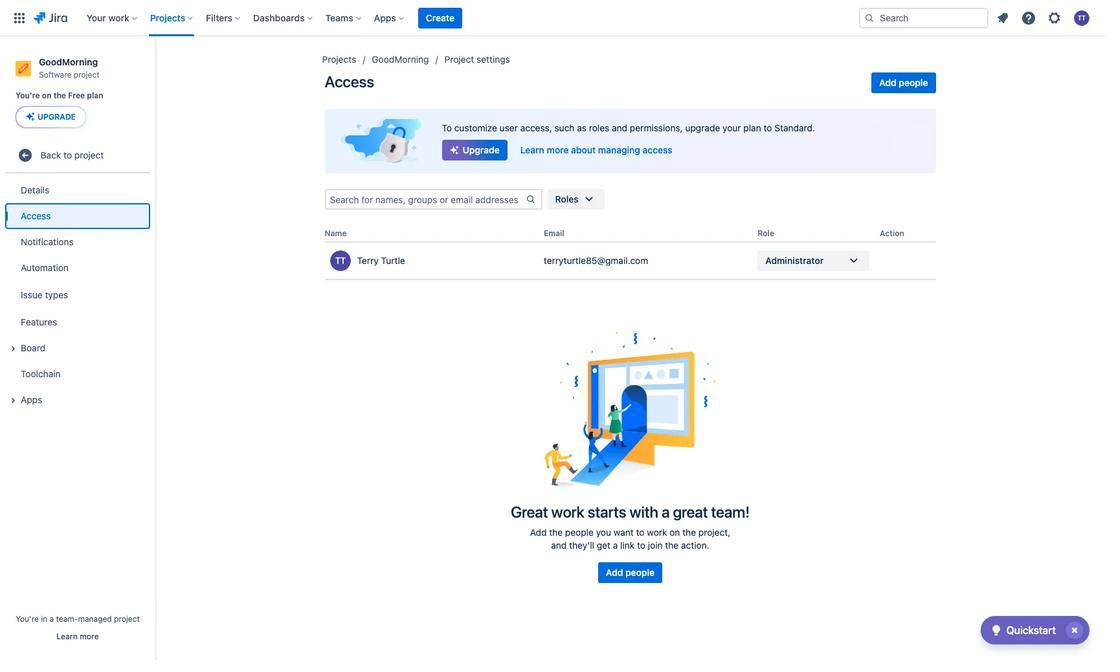 Task type: vqa. For each thing, say whether or not it's contained in the screenshot.
Details link
yes



Task type: locate. For each thing, give the bounding box(es) containing it.
0 horizontal spatial add people button
[[598, 563, 663, 584]]

dismiss quickstart image
[[1065, 620, 1085, 641]]

settings image
[[1047, 10, 1063, 26]]

1 vertical spatial add people button
[[598, 563, 663, 584]]

access inside group
[[21, 210, 51, 221]]

0 vertical spatial plan
[[87, 91, 103, 101]]

1 vertical spatial upgrade
[[463, 144, 500, 155]]

details
[[21, 185, 49, 196]]

the
[[54, 91, 66, 101], [549, 527, 563, 538], [683, 527, 696, 538], [665, 540, 679, 551]]

automation link
[[5, 255, 150, 281]]

learn more about managing access link
[[513, 140, 680, 161]]

more inside button
[[80, 632, 99, 642]]

to left standard.
[[764, 122, 772, 133]]

project for back to project
[[74, 150, 104, 161]]

you're
[[16, 91, 40, 101], [16, 615, 39, 624]]

your
[[87, 12, 106, 23]]

and inside the great work starts with a great team! add the people you want to work on the project, and they'll get a link to join the action.
[[551, 540, 567, 551]]

0 horizontal spatial people
[[565, 527, 594, 538]]

issue types link
[[5, 281, 150, 310]]

great
[[511, 503, 548, 521]]

types
[[45, 289, 68, 300]]

managing
[[598, 144, 640, 155]]

goodmorning inside goodmorning software project
[[39, 56, 98, 67]]

upgrade
[[686, 122, 720, 133]]

2 horizontal spatial people
[[899, 77, 928, 88]]

notifications link
[[5, 229, 150, 255]]

work up 'join'
[[647, 527, 667, 538]]

group
[[5, 174, 150, 417]]

apps
[[374, 12, 396, 23], [21, 394, 42, 405]]

project settings link
[[445, 52, 510, 67]]

0 horizontal spatial plan
[[87, 91, 103, 101]]

with
[[630, 503, 659, 521]]

work up they'll at the bottom of page
[[552, 503, 585, 521]]

0 vertical spatial learn
[[521, 144, 545, 155]]

back
[[41, 150, 61, 161]]

the right 'join'
[[665, 540, 679, 551]]

expand image up toolchain
[[5, 342, 21, 357]]

0 vertical spatial work
[[108, 12, 129, 23]]

0 horizontal spatial more
[[80, 632, 99, 642]]

goodmorning up 'software'
[[39, 56, 98, 67]]

2 you're from the top
[[16, 615, 39, 624]]

project inside goodmorning software project
[[74, 70, 99, 80]]

1 horizontal spatial projects
[[322, 54, 356, 65]]

0 vertical spatial on
[[42, 91, 51, 101]]

0 horizontal spatial apps
[[21, 394, 42, 405]]

work inside dropdown button
[[108, 12, 129, 23]]

1 vertical spatial on
[[670, 527, 680, 538]]

access down projects link
[[325, 73, 374, 91]]

2 vertical spatial work
[[647, 527, 667, 538]]

administrator
[[766, 255, 824, 266]]

0 vertical spatial people
[[899, 77, 928, 88]]

learn
[[521, 144, 545, 155], [57, 632, 78, 642]]

projects inside dropdown button
[[150, 12, 185, 23]]

a right the get on the right bottom
[[613, 540, 618, 551]]

more down such
[[547, 144, 569, 155]]

0 horizontal spatial goodmorning
[[39, 56, 98, 67]]

1 expand image from the top
[[5, 342, 21, 357]]

1 horizontal spatial apps
[[374, 12, 396, 23]]

learn inside button
[[57, 632, 78, 642]]

learn more button
[[57, 632, 99, 642]]

1 vertical spatial add
[[530, 527, 547, 538]]

administrator button
[[758, 251, 870, 271]]

work right your
[[108, 12, 129, 23]]

0 horizontal spatial a
[[50, 615, 54, 624]]

jira image
[[34, 10, 67, 26], [34, 10, 67, 26]]

access,
[[521, 122, 552, 133]]

add people
[[880, 77, 928, 88], [606, 567, 655, 578]]

1 vertical spatial project
[[74, 150, 104, 161]]

the left you
[[549, 527, 563, 538]]

the left free
[[54, 91, 66, 101]]

0 vertical spatial add people button
[[872, 73, 936, 93]]

team!
[[711, 503, 750, 521]]

on
[[42, 91, 51, 101], [670, 527, 680, 538]]

plan right your
[[744, 122, 761, 133]]

expand image
[[5, 342, 21, 357], [5, 393, 21, 409]]

and left they'll at the bottom of page
[[551, 540, 567, 551]]

0 vertical spatial add people
[[880, 77, 928, 88]]

link
[[621, 540, 635, 551]]

learn down team-
[[57, 632, 78, 642]]

project up details link
[[74, 150, 104, 161]]

1 horizontal spatial goodmorning
[[372, 54, 429, 65]]

1 you're from the top
[[16, 91, 40, 101]]

0 vertical spatial add
[[880, 77, 897, 88]]

expand image inside board button
[[5, 342, 21, 357]]

upgrade for upgrade link at top left
[[463, 144, 500, 155]]

your work
[[87, 12, 129, 23]]

more
[[547, 144, 569, 155], [80, 632, 99, 642]]

a right in
[[50, 615, 54, 624]]

1 horizontal spatial and
[[612, 122, 628, 133]]

1 vertical spatial access
[[21, 210, 51, 221]]

help image
[[1021, 10, 1037, 26]]

upgrade
[[38, 112, 76, 122], [463, 144, 500, 155]]

project up free
[[74, 70, 99, 80]]

user
[[500, 122, 518, 133]]

1 vertical spatial apps
[[21, 394, 42, 405]]

great
[[673, 503, 708, 521]]

0 horizontal spatial on
[[42, 91, 51, 101]]

add inside the great work starts with a great team! add the people you want to work on the project, and they'll get a link to join the action.
[[530, 527, 547, 538]]

2 vertical spatial project
[[114, 615, 140, 624]]

2 horizontal spatial add
[[880, 77, 897, 88]]

open user roles picker image
[[847, 253, 862, 269]]

board button
[[5, 336, 150, 362]]

work
[[108, 12, 129, 23], [552, 503, 585, 521], [647, 527, 667, 538]]

banner
[[0, 0, 1106, 36]]

0 vertical spatial you're
[[16, 91, 40, 101]]

projects for the projects dropdown button
[[150, 12, 185, 23]]

1 vertical spatial and
[[551, 540, 567, 551]]

0 horizontal spatial add people
[[606, 567, 655, 578]]

toolchain link
[[5, 362, 150, 388]]

0 horizontal spatial upgrade
[[38, 112, 76, 122]]

to
[[764, 122, 772, 133], [64, 150, 72, 161], [636, 527, 645, 538], [637, 540, 646, 551]]

1 vertical spatial expand image
[[5, 393, 21, 409]]

0 horizontal spatial work
[[108, 12, 129, 23]]

0 vertical spatial projects
[[150, 12, 185, 23]]

quickstart button
[[981, 617, 1090, 645]]

upgrade link
[[442, 140, 508, 161]]

notifications image
[[995, 10, 1011, 26]]

0 vertical spatial more
[[547, 144, 569, 155]]

apps down toolchain
[[21, 394, 42, 405]]

learn more about managing access
[[521, 144, 673, 155]]

standard.
[[775, 122, 815, 133]]

expand image inside apps button
[[5, 393, 21, 409]]

1 horizontal spatial more
[[547, 144, 569, 155]]

dashboards button
[[249, 7, 318, 28]]

teams button
[[322, 7, 366, 28]]

0 vertical spatial upgrade
[[38, 112, 76, 122]]

apps inside button
[[21, 394, 42, 405]]

project for goodmorning software project
[[74, 70, 99, 80]]

and right the 'roles'
[[612, 122, 628, 133]]

back to project link
[[5, 143, 150, 169]]

1 vertical spatial a
[[613, 540, 618, 551]]

more for learn more
[[80, 632, 99, 642]]

software
[[39, 70, 72, 80]]

roles button
[[548, 189, 605, 210]]

project
[[74, 70, 99, 80], [74, 150, 104, 161], [114, 615, 140, 624]]

0 horizontal spatial and
[[551, 540, 567, 551]]

you're left in
[[16, 615, 39, 624]]

access
[[643, 144, 673, 155]]

1 vertical spatial you're
[[16, 615, 39, 624]]

you're up upgrade button
[[16, 91, 40, 101]]

learn down access,
[[521, 144, 545, 155]]

learn more
[[57, 632, 99, 642]]

plan
[[87, 91, 103, 101], [744, 122, 761, 133]]

2 expand image from the top
[[5, 393, 21, 409]]

1 vertical spatial work
[[552, 503, 585, 521]]

on down great
[[670, 527, 680, 538]]

upgrade down you're on the free plan
[[38, 112, 76, 122]]

goodmorning down apps popup button
[[372, 54, 429, 65]]

1 vertical spatial people
[[565, 527, 594, 538]]

email
[[544, 229, 565, 238]]

2 vertical spatial add
[[606, 567, 623, 578]]

features
[[21, 317, 57, 328]]

plan right free
[[87, 91, 103, 101]]

1 horizontal spatial upgrade
[[463, 144, 500, 155]]

1 horizontal spatial on
[[670, 527, 680, 538]]

great work starts with a great team! add the people you want to work on the project, and they'll get a link to join the action.
[[511, 503, 750, 551]]

0 vertical spatial expand image
[[5, 342, 21, 357]]

projects for projects link
[[322, 54, 356, 65]]

goodmorning
[[372, 54, 429, 65], [39, 56, 98, 67]]

0 horizontal spatial access
[[21, 210, 51, 221]]

1 horizontal spatial work
[[552, 503, 585, 521]]

on up upgrade button
[[42, 91, 51, 101]]

more down 'managed'
[[80, 632, 99, 642]]

upgrade down customize on the top left of page
[[463, 144, 500, 155]]

1 horizontal spatial add people
[[880, 77, 928, 88]]

project right 'managed'
[[114, 615, 140, 624]]

0 vertical spatial access
[[325, 73, 374, 91]]

access
[[325, 73, 374, 91], [21, 210, 51, 221]]

1 vertical spatial add people
[[606, 567, 655, 578]]

0 vertical spatial and
[[612, 122, 628, 133]]

2 horizontal spatial work
[[647, 527, 667, 538]]

1 vertical spatial projects
[[322, 54, 356, 65]]

0 horizontal spatial learn
[[57, 632, 78, 642]]

projects down teams popup button
[[322, 54, 356, 65]]

apps right teams popup button
[[374, 12, 396, 23]]

expand image down toolchain
[[5, 393, 21, 409]]

1 horizontal spatial plan
[[744, 122, 761, 133]]

upgrade inside button
[[38, 112, 76, 122]]

projects up "sidebar navigation" image
[[150, 12, 185, 23]]

2 vertical spatial people
[[626, 567, 655, 578]]

0 vertical spatial project
[[74, 70, 99, 80]]

access down details
[[21, 210, 51, 221]]

more for learn more about managing access
[[547, 144, 569, 155]]

2 horizontal spatial a
[[662, 503, 670, 521]]

you're in a team-managed project
[[16, 615, 140, 624]]

projects
[[150, 12, 185, 23], [322, 54, 356, 65]]

0 horizontal spatial add
[[530, 527, 547, 538]]

1 horizontal spatial learn
[[521, 144, 545, 155]]

group containing details
[[5, 174, 150, 417]]

add people button
[[872, 73, 936, 93], [598, 563, 663, 584]]

1 horizontal spatial a
[[613, 540, 618, 551]]

1 vertical spatial more
[[80, 632, 99, 642]]

a right with
[[662, 503, 670, 521]]

features link
[[5, 310, 150, 336]]

add
[[880, 77, 897, 88], [530, 527, 547, 538], [606, 567, 623, 578]]

1 vertical spatial learn
[[57, 632, 78, 642]]

starts
[[588, 503, 627, 521]]

action.
[[681, 540, 710, 551]]

0 horizontal spatial projects
[[150, 12, 185, 23]]

work for great
[[552, 503, 585, 521]]

and
[[612, 122, 628, 133], [551, 540, 567, 551]]

teams
[[326, 12, 353, 23]]

0 vertical spatial a
[[662, 503, 670, 521]]

0 vertical spatial apps
[[374, 12, 396, 23]]

a
[[662, 503, 670, 521], [613, 540, 618, 551], [50, 615, 54, 624]]



Task type: describe. For each thing, give the bounding box(es) containing it.
you're for you're on the free plan
[[16, 91, 40, 101]]

upgrade for upgrade button
[[38, 112, 76, 122]]

toolchain
[[21, 368, 61, 379]]

managed
[[78, 615, 112, 624]]

open roles dropdown image
[[581, 192, 597, 207]]

the up action.
[[683, 527, 696, 538]]

team-
[[56, 615, 78, 624]]

join
[[648, 540, 663, 551]]

work for your
[[108, 12, 129, 23]]

you
[[596, 527, 611, 538]]

learn for learn more about managing access
[[521, 144, 545, 155]]

permissions,
[[630, 122, 683, 133]]

name
[[325, 229, 347, 238]]

filters
[[206, 12, 233, 23]]

1 vertical spatial plan
[[744, 122, 761, 133]]

projects link
[[322, 52, 356, 67]]

terryturtle85@gmail.com
[[544, 255, 648, 266]]

roles
[[589, 122, 610, 133]]

issue types
[[21, 289, 68, 300]]

filters button
[[202, 7, 246, 28]]

terry
[[357, 255, 379, 266]]

goodmorning link
[[372, 52, 429, 67]]

people and their roles element
[[325, 225, 936, 281]]

role
[[758, 229, 775, 238]]

to right the want
[[636, 527, 645, 538]]

your profile and settings image
[[1074, 10, 1090, 26]]

issue
[[21, 289, 43, 300]]

1 horizontal spatial people
[[626, 567, 655, 578]]

such
[[555, 122, 575, 133]]

back to project
[[41, 150, 104, 161]]

you're for you're in a team-managed project
[[16, 615, 39, 624]]

create button
[[418, 7, 462, 28]]

1 horizontal spatial add
[[606, 567, 623, 578]]

Search for names, groups or email addresses text field
[[326, 190, 526, 209]]

primary element
[[8, 0, 859, 36]]

get
[[597, 540, 611, 551]]

project settings
[[445, 54, 510, 65]]

you're on the free plan
[[16, 91, 103, 101]]

apps button
[[370, 7, 409, 28]]

Search field
[[859, 7, 989, 28]]

settings
[[477, 54, 510, 65]]

check image
[[989, 623, 1004, 639]]

in
[[41, 615, 47, 624]]

about
[[571, 144, 596, 155]]

apps button
[[5, 388, 150, 413]]

appswitcher icon image
[[12, 10, 27, 26]]

automation
[[21, 262, 69, 273]]

expand image for apps
[[5, 393, 21, 409]]

access link
[[5, 204, 150, 229]]

action
[[880, 229, 905, 238]]

customize
[[454, 122, 497, 133]]

upgrade button
[[16, 107, 85, 128]]

to right link
[[637, 540, 646, 551]]

sidebar navigation image
[[141, 52, 170, 78]]

1 horizontal spatial access
[[325, 73, 374, 91]]

create
[[426, 12, 455, 23]]

search image
[[865, 13, 875, 23]]

expand image for board
[[5, 342, 21, 357]]

project,
[[699, 527, 731, 538]]

to customize user access, such as roles and permissions, upgrade your plan to standard.
[[442, 122, 815, 133]]

1 horizontal spatial add people button
[[872, 73, 936, 93]]

details link
[[5, 178, 150, 204]]

board
[[21, 343, 45, 354]]

terry turtle
[[357, 255, 405, 266]]

project
[[445, 54, 474, 65]]

goodmorning software project
[[39, 56, 99, 80]]

quickstart
[[1007, 625, 1056, 637]]

dashboards
[[253, 12, 305, 23]]

your
[[723, 122, 741, 133]]

as
[[577, 122, 587, 133]]

free
[[68, 91, 85, 101]]

projects button
[[146, 7, 198, 28]]

roles
[[555, 194, 579, 205]]

goodmorning for goodmorning
[[372, 54, 429, 65]]

turtle
[[381, 255, 405, 266]]

notifications
[[21, 236, 74, 247]]

they'll
[[569, 540, 595, 551]]

on inside the great work starts with a great team! add the people you want to work on the project, and they'll get a link to join the action.
[[670, 527, 680, 538]]

to
[[442, 122, 452, 133]]

to right back
[[64, 150, 72, 161]]

2 vertical spatial a
[[50, 615, 54, 624]]

learn for learn more
[[57, 632, 78, 642]]

goodmorning for goodmorning software project
[[39, 56, 98, 67]]

banner containing your work
[[0, 0, 1106, 36]]

people inside the great work starts with a great team! add the people you want to work on the project, and they'll get a link to join the action.
[[565, 527, 594, 538]]

your work button
[[83, 7, 142, 28]]

apps inside popup button
[[374, 12, 396, 23]]

want
[[614, 527, 634, 538]]



